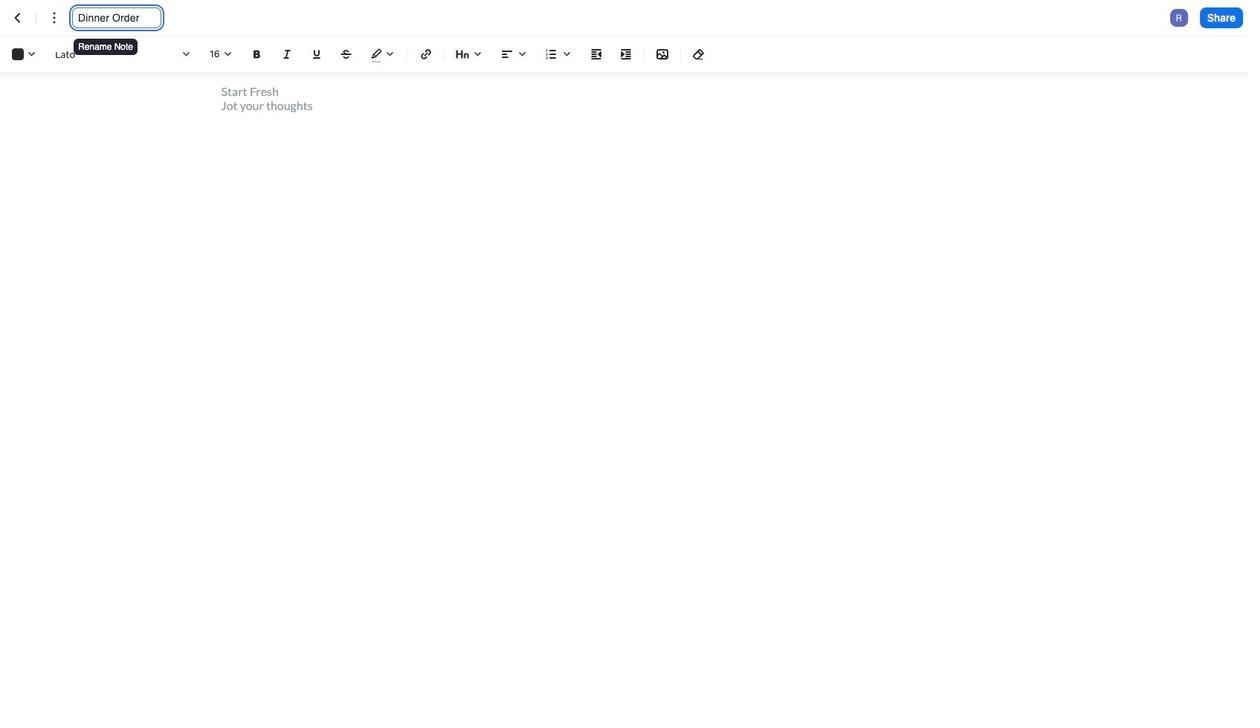 Task type: vqa. For each thing, say whether or not it's contained in the screenshot.
text field
yes



Task type: describe. For each thing, give the bounding box(es) containing it.
increase indent image
[[617, 45, 635, 63]]

more image
[[45, 9, 63, 27]]

bold image
[[248, 45, 266, 63]]

strikethrough image
[[338, 45, 355, 63]]

link image
[[417, 45, 435, 63]]

decrease indent image
[[587, 45, 605, 63]]

ruby anderson image
[[1170, 9, 1188, 27]]



Task type: locate. For each thing, give the bounding box(es) containing it.
underline image
[[308, 45, 326, 63]]

insert image image
[[654, 45, 672, 63]]

tooltip
[[72, 28, 139, 57]]

clear style image
[[690, 45, 708, 63]]

all notes image
[[9, 9, 27, 27]]

None text field
[[78, 10, 155, 25]]

italic image
[[278, 45, 296, 63]]



